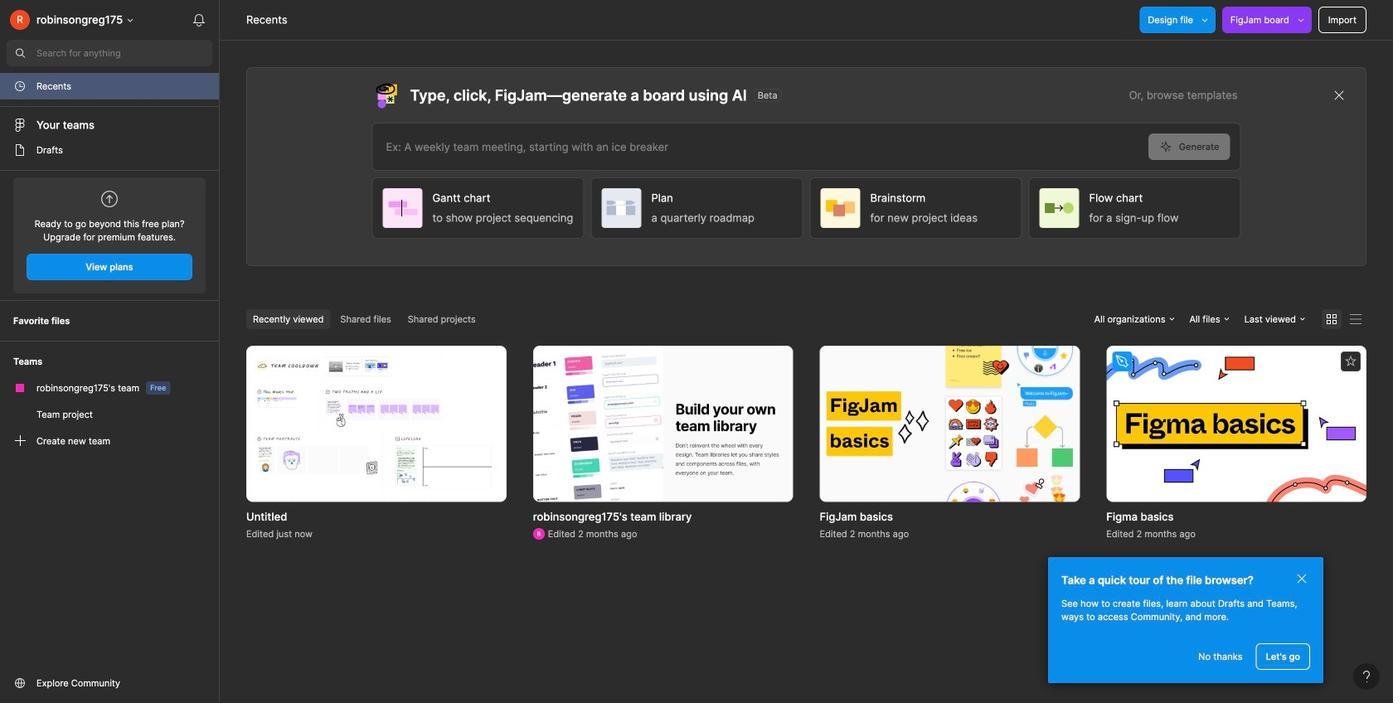 Task type: vqa. For each thing, say whether or not it's contained in the screenshot.
Ex: A weekly team meeting, starting with an ice breaker field
yes



Task type: describe. For each thing, give the bounding box(es) containing it.
search 32 image
[[7, 40, 33, 66]]

Ex: A weekly team meeting, starting with an ice breaker field
[[373, 124, 1148, 170]]

recent 16 image
[[13, 80, 27, 93]]

bell 32 image
[[186, 7, 212, 33]]



Task type: locate. For each thing, give the bounding box(es) containing it.
community 16 image
[[13, 677, 27, 690]]

Search for anything text field
[[36, 46, 212, 60]]

page 16 image
[[13, 143, 27, 157]]

file thumbnail image
[[533, 346, 793, 502], [820, 346, 1080, 502], [1106, 346, 1367, 502], [255, 356, 498, 491]]



